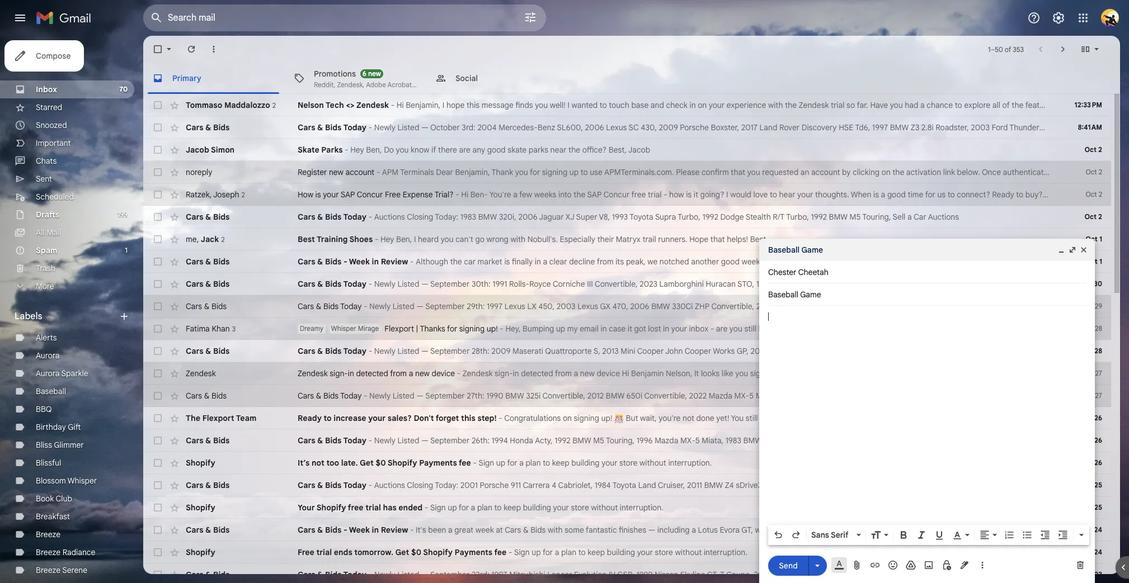 Task type: locate. For each thing, give the bounding box(es) containing it.
6 cars & bids from the top
[[186, 346, 230, 356]]

1 aurora from the top
[[36, 351, 60, 361]]

0 horizontal spatial best,
[[609, 145, 627, 155]]

you're
[[489, 190, 511, 200]]

2 brought from the left
[[999, 525, 1027, 535]]

2 horizontal spatial sign
[[514, 548, 530, 558]]

0 vertical spatial building
[[571, 458, 600, 468]]

0 vertical spatial good
[[487, 145, 506, 155]]

0 horizontal spatial car
[[914, 212, 926, 222]]

25 for cars & bids today - auctions closing today: 2001 porsche 911 carrera 4 cabriolet, 1984 toyota land cruiser, 2011 bmw z4 sdrive35is, 1993 jeep grand wagoneer, 2003 volkswagen eurovan mv weekender, 1995 isuzu mysterious
[[1094, 481, 1102, 490]]

1987 right gorgeous
[[884, 525, 900, 535]]

1 25 from the top
[[1094, 481, 1102, 490]]

oct 2 down 8:41 am
[[1085, 145, 1102, 154]]

&
[[205, 123, 211, 133], [317, 123, 323, 133], [1076, 123, 1081, 133], [205, 212, 211, 222], [317, 212, 323, 222], [205, 257, 211, 267], [317, 257, 323, 267], [791, 257, 797, 267], [205, 279, 211, 289], [317, 279, 323, 289], [204, 302, 209, 312], [316, 302, 321, 312], [205, 346, 211, 356], [317, 346, 323, 356], [204, 391, 209, 401], [316, 391, 321, 401], [205, 436, 211, 446], [317, 436, 323, 446], [929, 436, 934, 446], [205, 481, 211, 491], [317, 481, 323, 491], [205, 525, 211, 535], [317, 525, 323, 535], [523, 525, 529, 535], [205, 570, 211, 580], [317, 570, 323, 580], [1081, 570, 1086, 580]]

breeze for breeze serene
[[36, 566, 60, 576]]

0 horizontal spatial 2013
[[602, 346, 619, 356]]

2013 right gp,
[[751, 346, 767, 356]]

fee
[[459, 458, 471, 468], [494, 548, 507, 558]]

interruption. up finishes
[[620, 503, 663, 513]]

toyota right 1984
[[613, 481, 636, 491]]

rf
[[777, 391, 786, 401]]

1 which from the left
[[755, 525, 776, 535]]

advanced search options image
[[519, 6, 542, 29]]

are up works
[[716, 324, 728, 334]]

0 vertical spatial sep 27
[[1082, 369, 1102, 378]]

$0 for late.
[[376, 458, 386, 468]]

2.8i
[[921, 123, 934, 133]]

breeze for breeze radiance
[[36, 548, 60, 558]]

12:33 pm
[[1075, 101, 1102, 109]]

0 vertical spatial 2023
[[640, 279, 657, 289]]

1 horizontal spatial device
[[597, 369, 620, 379]]

insert photo image
[[923, 560, 934, 571]]

1 horizontal spatial lexus
[[578, 302, 598, 312]]

1 horizontal spatial not
[[683, 413, 694, 424]]

panamera
[[800, 346, 836, 356]]

0 vertical spatial closing
[[407, 212, 433, 222]]

1 sep 26 from the top
[[1080, 414, 1102, 422]]

0 vertical spatial signing
[[542, 167, 567, 177]]

0 horizontal spatial nissan
[[655, 570, 678, 580]]

roadster,
[[936, 123, 969, 133]]

29th:
[[467, 302, 485, 312]]

sign- up increase
[[330, 369, 348, 379]]

1 2013 from the left
[[602, 346, 619, 356]]

1 breeze from the top
[[36, 530, 60, 540]]

week for it's been a great week at cars & bids with some fantastic finishes — including a lotus evora gt, which brought $90000, a gorgeous 1987 porsche 911 carrera, which brought $65500, and a fantastic
[[349, 525, 370, 535]]

cooper down inbox at the right
[[685, 346, 711, 356]]

None checkbox
[[152, 122, 163, 133], [152, 144, 163, 156], [152, 189, 163, 200], [152, 279, 163, 290], [152, 346, 163, 357], [152, 368, 163, 379], [152, 391, 163, 402], [152, 435, 163, 447], [152, 458, 163, 469], [152, 502, 163, 514], [152, 525, 163, 536], [152, 122, 163, 133], [152, 144, 163, 156], [152, 189, 163, 200], [152, 279, 163, 290], [152, 346, 163, 357], [152, 368, 163, 379], [152, 391, 163, 402], [152, 435, 163, 447], [152, 458, 163, 469], [152, 502, 163, 514], [152, 525, 163, 536]]

1 vertical spatial review
[[381, 525, 408, 535]]

without for free trial ends tomorrow. get $0 shopify payments fee
[[675, 548, 702, 558]]

0 vertical spatial benjamin,
[[406, 100, 440, 110]]

2 horizontal spatial hi
[[622, 369, 629, 379]]

building
[[571, 458, 600, 468], [523, 503, 551, 513], [607, 548, 635, 558]]

older image
[[1058, 44, 1069, 55]]

1 sep 25 from the top
[[1080, 481, 1102, 490]]

the left car
[[450, 257, 462, 267]]

whisper inside labels navigation
[[68, 476, 97, 486]]

fee for it's not too late. get $0 shopify payments fee
[[459, 458, 471, 468]]

lx
[[527, 302, 536, 312]]

hear
[[779, 190, 795, 200]]

without for it's not too late. get $0 shopify payments fee
[[640, 458, 666, 468]]

you left well!
[[535, 100, 548, 110]]

0 vertical spatial review
[[381, 257, 408, 267]]

1 oct 1 from the top
[[1086, 235, 1102, 243]]

porsche up your shopify free trial has ended - sign up for a plan to keep building your store without interruption. ﻿͏ ﻿͏ ﻿͏ ﻿͏ ﻿͏ ﻿͏ ﻿͏ ﻿͏ ﻿͏ ﻿͏ ﻿͏ ﻿͏ ﻿͏ ﻿͏ ﻿͏ ﻿͏ ﻿͏ ﻿͏ ﻿͏ ﻿͏ ﻿͏ ﻿͏ ﻿͏ ﻿͏ ﻿͏ ﻿͏ ﻿͏ ﻿͏ ﻿͏ ﻿͏ ﻿͏ ﻿͏ ﻿͏ ﻿͏ ﻿͏ ﻿͏ ﻿͏ ﻿͏ ﻿͏ ﻿͏ ﻿͏ ﻿͏ ﻿͏ ﻿͏
[[480, 481, 509, 491]]

closing for 2001
[[407, 481, 433, 491]]

1 review from the top
[[381, 257, 408, 267]]

time down can
[[1080, 190, 1095, 200]]

2 25 from the top
[[1094, 504, 1102, 512]]

mini
[[621, 346, 635, 356]]

1996 right cima,
[[930, 570, 946, 580]]

dodge
[[720, 212, 744, 222]]

m5
[[850, 212, 861, 222], [593, 436, 604, 446]]

1 horizontal spatial that
[[731, 167, 745, 177]]

account left by
[[811, 167, 840, 177]]

payments for it's not too late. get $0 shopify payments fee
[[419, 458, 457, 468]]

27 for zendesk sign-in detected from a new device - zendesk sign-in detected from a new device hi benjamin nelson, it looks like you signed into your zendesk account using a new device on september 27, 2023 at 11:10: location: charlotte, n
[[1095, 369, 1102, 378]]

1 jacob from the left
[[186, 145, 209, 155]]

20 row from the top
[[143, 519, 1114, 542]]

building up cabriolet,
[[571, 458, 600, 468]]

gmail image
[[36, 7, 97, 29]]

in right check
[[690, 100, 696, 110]]

27 right "s" on the bottom right of page
[[1095, 392, 1102, 400]]

2 sign- from the left
[[495, 369, 513, 379]]

building for it's not too late. get $0 shopify payments fee
[[571, 458, 600, 468]]

baseball inside labels navigation
[[36, 387, 66, 397]]

0 horizontal spatial 5
[[695, 436, 700, 446]]

0 horizontal spatial that
[[710, 234, 725, 245]]

week
[[742, 257, 760, 267], [475, 525, 494, 535]]

2 27 from the top
[[1095, 392, 1102, 400]]

with
[[768, 100, 783, 110], [1097, 190, 1112, 200], [511, 234, 525, 245], [816, 257, 831, 267], [548, 525, 563, 535]]

sign up mitsubishi
[[514, 548, 530, 558]]

aurora link
[[36, 351, 60, 361]]

row
[[143, 94, 1111, 116], [143, 116, 1113, 139], [143, 139, 1111, 161], [143, 161, 1111, 184], [143, 184, 1129, 206], [143, 206, 1111, 228], [143, 228, 1111, 251], [143, 251, 1111, 273], [143, 273, 1111, 295], [143, 295, 1111, 318], [143, 318, 1129, 340], [143, 340, 1129, 363], [143, 363, 1129, 385], [143, 385, 1122, 407], [143, 407, 1129, 430], [143, 430, 1111, 452], [143, 452, 1111, 474], [143, 474, 1111, 497], [143, 497, 1111, 519], [143, 519, 1114, 542], [143, 542, 1111, 564], [143, 564, 1111, 584]]

car
[[914, 212, 926, 222], [944, 302, 957, 312], [974, 436, 987, 446]]

320i, down you're on the top left
[[499, 212, 516, 222]]

0 horizontal spatial device
[[432, 369, 455, 379]]

mercedes- down "amid" at right top
[[881, 279, 920, 289]]

discovery
[[802, 123, 837, 133]]

cars & bids today - newly listed — september 27th: 1990 bmw 325i convertible, 2012 bmw 650i convertible, 2022 mazda mx-5 miata rf grand touring, 2016 audi s3, 2001 jaguar xk8 convertible, 2019 maserati levante s gransport
[[298, 391, 1122, 401]]

today:
[[435, 212, 458, 222], [435, 481, 458, 491]]

1 vertical spatial plan
[[477, 503, 492, 513]]

interruption. up 2011
[[668, 458, 712, 468]]

listed for newly listed — september 30th: 1991 rolls-royce corniche iii convertible, 2023 lamborghini huracan sto, 1987 mercedes-benz 560sl, 2004 mercedes-benz e500 sedan,
[[398, 279, 419, 289]]

1 cars & bids from the top
[[186, 123, 230, 133]]

2003 right 450,
[[557, 302, 576, 312]]

signing down near
[[542, 167, 567, 177]]

sep up mysterious
[[1080, 459, 1093, 467]]

2 vertical spatial breeze
[[36, 566, 60, 576]]

2 week from the top
[[349, 525, 370, 535]]

oct for thoughts.
[[1086, 190, 1097, 199]]

touring, up there!
[[812, 391, 841, 401]]

a up sales?
[[409, 369, 413, 379]]

refresh image
[[186, 44, 197, 55]]

aurora sparkle
[[36, 369, 88, 379]]

new right 6
[[368, 69, 381, 77]]

that
[[975, 257, 991, 267]]

cruiser
[[846, 436, 872, 446]]

2 sep 24 from the top
[[1080, 548, 1102, 557]]

🎊 image
[[614, 415, 624, 424]]

50
[[995, 45, 1003, 53]]

1 cooper from the left
[[637, 346, 664, 356]]

1 horizontal spatial sedan,
[[961, 279, 985, 289]]

1 vertical spatial flexport
[[202, 413, 234, 424]]

1 horizontal spatial signing
[[542, 167, 567, 177]]

27 for cars & bids today - newly listed — september 27th: 1990 bmw 325i convertible, 2012 bmw 650i convertible, 2022 mazda mx-5 miata rf grand touring, 2016 audi s3, 2001 jaguar xk8 convertible, 2019 maserati levante s gransport
[[1095, 392, 1102, 400]]

3 row from the top
[[143, 139, 1111, 161]]

explore
[[964, 100, 990, 110]]

september
[[430, 279, 470, 289], [425, 302, 465, 312], [430, 346, 470, 356], [952, 369, 991, 379], [425, 391, 465, 401], [430, 436, 470, 446], [430, 570, 470, 580]]

$0 for tomorrow.
[[411, 548, 421, 558]]

listed for newly listed — september 28th: 2009 maserati quattroporte s, 2013 mini cooper john cooper works gp, 2013 porsche panamera gts, 2003 bmw 530i sedan, 1996 honda acty street 4wd, 1992 chevrolet blazer 4
[[398, 346, 419, 356]]

close image
[[1079, 246, 1088, 255]]

1 horizontal spatial baseball
[[768, 245, 800, 255]]

1 horizontal spatial mazda
[[709, 391, 732, 401]]

1 24 from the top
[[1094, 526, 1102, 534]]

sans serif option
[[809, 530, 854, 541]]

september left 27,
[[952, 369, 991, 379]]

account
[[345, 167, 374, 177], [811, 167, 840, 177], [841, 369, 870, 379]]

labels heading
[[15, 311, 119, 322]]

sep 27 for zendesk sign-in detected from a new device - zendesk sign-in detected from a new device hi benjamin nelson, it looks like you signed into your zendesk account using a new device on september 27, 2023 at 11:10: location: charlotte, n
[[1082, 369, 1102, 378]]

2 cars & bids from the top
[[186, 212, 230, 222]]

2 aurora from the top
[[36, 369, 60, 379]]

with right wrong
[[511, 234, 525, 245]]

september for newly listed — september 27th: 1990 bmw 325i convertible, 2012 bmw 650i convertible, 2022 mazda mx-5 miata rf grand touring, 2016 audi s3, 2001 jaguar xk8 convertible, 2019 maserati levante s gransport
[[425, 391, 465, 401]]

some up free trial ends tomorrow. get $0 shopify payments fee - sign up for a plan to keep building your store without interruption. ﻿͏ ﻿͏ ﻿͏ ﻿͏ ﻿͏ ﻿͏ ﻿͏ ﻿͏ ﻿͏ ﻿͏ ﻿͏ ﻿͏ ﻿͏ ﻿͏ ﻿͏ ﻿͏ ﻿͏ ﻿͏ ﻿͏ ﻿͏ ﻿͏ ﻿͏ ﻿͏ ﻿͏ ﻿͏ ﻿͏ ﻿͏ ﻿͏ ﻿͏ ﻿͏ ﻿͏ ﻿͏ ﻿͏ ﻿͏ ﻿͏ ﻿͏ ﻿͏ ﻿͏ ﻿͏ ﻿͏ ﻿͏ ﻿͏ ﻿͏ ﻿͏
[[565, 525, 584, 535]]

4x4, right the fj70
[[893, 436, 908, 446]]

reddit, zendesk, adobe acrobat, yelp
[[314, 80, 428, 89]]

you
[[535, 100, 548, 110], [890, 100, 903, 110], [396, 145, 409, 155], [515, 167, 528, 177], [747, 167, 760, 177], [1057, 167, 1070, 177], [441, 234, 454, 245], [730, 324, 742, 334], [988, 324, 1001, 334], [1045, 324, 1057, 334], [735, 369, 748, 379]]

2 sep 27 from the top
[[1082, 392, 1102, 400]]

sign
[[479, 458, 494, 468], [430, 503, 446, 513], [514, 548, 530, 558]]

sep 25 for cars & bids today - auctions closing today: 2001 porsche 911 carrera 4 cabriolet, 1984 toyota land cruiser, 2011 bmw z4 sdrive35is, 1993 jeep grand wagoneer, 2003 volkswagen eurovan mv weekender, 1995 isuzu mysterious
[[1080, 481, 1102, 490]]

2
[[272, 101, 276, 109], [1098, 145, 1102, 154], [1099, 168, 1102, 176], [1099, 190, 1102, 199], [241, 191, 245, 199], [1098, 213, 1102, 221], [221, 235, 225, 244]]

you right like
[[735, 369, 748, 379]]

0 horizontal spatial 1993
[[612, 212, 628, 222]]

underline ‪(⌘u)‬ image
[[934, 530, 945, 542]]

go
[[475, 234, 484, 245]]

mx- left miata,
[[680, 436, 695, 446]]

22 row from the top
[[143, 564, 1111, 584]]

ready down once
[[992, 190, 1014, 200]]

the
[[785, 100, 797, 110], [1012, 100, 1024, 110], [569, 145, 580, 155], [893, 167, 904, 177], [574, 190, 585, 200], [450, 257, 462, 267], [919, 257, 930, 267]]

today for auctions closing today: 2001 porsche 911 carrera 4 cabriolet, 1984 toyota land cruiser, 2011 bmw z4 sdrive35is, 1993 jeep grand wagoneer, 2003 volkswagen eurovan mv weekender, 1995 isuzu mysterious
[[343, 481, 367, 491]]

of right all
[[1002, 100, 1010, 110]]

1 nissan from the left
[[655, 570, 678, 580]]

1992 right the 4wd,
[[1048, 346, 1064, 356]]

account!
[[963, 413, 994, 424]]

nissan
[[655, 570, 678, 580], [882, 570, 906, 580]]

a right the "$90000,"
[[842, 525, 847, 535]]

spam link
[[36, 246, 57, 256]]

0 horizontal spatial good
[[487, 145, 506, 155]]

14 row from the top
[[143, 385, 1122, 407]]

sep left blazer
[[1080, 347, 1093, 355]]

None checkbox
[[152, 44, 163, 55], [152, 100, 163, 111], [152, 167, 163, 178], [152, 212, 163, 223], [152, 234, 163, 245], [152, 256, 163, 267], [152, 301, 163, 312], [152, 323, 163, 335], [152, 413, 163, 424], [152, 480, 163, 491], [152, 547, 163, 558], [152, 570, 163, 581], [152, 44, 163, 55], [152, 100, 163, 111], [152, 167, 163, 178], [152, 212, 163, 223], [152, 234, 163, 245], [152, 256, 163, 267], [152, 301, 163, 312], [152, 323, 163, 335], [152, 413, 163, 424], [152, 480, 163, 491], [152, 547, 163, 558], [152, 570, 163, 581]]

2 nissan from the left
[[882, 570, 906, 580]]

26 for congratulations on signing up!
[[1094, 414, 1102, 422]]

birthday
[[36, 422, 66, 433]]

newly for newly listed — september 23rd: 1997 mitsubishi lancer evolution iv gsr, 1999 nissan skyline gt-t coupe, 2002 toyota 4runner sr5 4x4, 1997 nissan cima, 1996 toyota t100 extended cab sr5, cars & bids
[[374, 570, 396, 580]]

jacob up noreply
[[186, 145, 209, 155]]

row containing zendesk
[[143, 363, 1129, 385]]

2 horizontal spatial building
[[607, 548, 635, 558]]

fatima
[[186, 324, 210, 334]]

sign for it's not too late. get $0 shopify payments fee
[[479, 458, 494, 468]]

0 vertical spatial jaguar
[[539, 212, 564, 222]]

2 today: from the top
[[435, 481, 458, 491]]

2 horizontal spatial good
[[887, 190, 906, 200]]

9 row from the top
[[143, 273, 1111, 295]]

1 vertical spatial hey
[[380, 234, 394, 245]]

2 24 from the top
[[1094, 548, 1102, 557]]

sign- up 1990
[[495, 369, 513, 379]]

1 today: from the top
[[435, 212, 458, 222]]

2 device from the left
[[597, 369, 620, 379]]

sep 24 for sign up for a plan to keep building your store without interruption. ﻿͏ ﻿͏ ﻿͏ ﻿͏ ﻿͏ ﻿͏ ﻿͏ ﻿͏ ﻿͏ ﻿͏ ﻿͏ ﻿͏ ﻿͏ ﻿͏ ﻿͏ ﻿͏ ﻿͏ ﻿͏ ﻿͏ ﻿͏ ﻿͏ ﻿͏ ﻿͏ ﻿͏ ﻿͏ ﻿͏ ﻿͏ ﻿͏ ﻿͏ ﻿͏ ﻿͏ ﻿͏ ﻿͏ ﻿͏ ﻿͏ ﻿͏ ﻿͏ ﻿͏ ﻿͏ ﻿͏ ﻿͏ ﻿͏ ﻿͏ ﻿͏
[[1080, 548, 1102, 557]]

not
[[683, 413, 694, 424], [312, 458, 324, 468]]

0 vertical spatial baseball
[[768, 245, 800, 255]]

24 for it's been a great week at cars & bids with some fantastic finishes — including a lotus evora gt, which brought $90000, a gorgeous 1987 porsche 911 carrera, which brought $65500, and a fantastic
[[1094, 526, 1102, 534]]

sell down 12:33 pm
[[1100, 123, 1113, 133]]

26 inside cars & bids today - newly listed — september 26th: 1994 honda acty, 1992 bmw m5 touring, 1996 mazda mx-5 miata, 1983 bmw 320i, 1988 toyota land cruiser fj70 4x4, cars & bids sell a car newly listed auctions — sep 26
[[1094, 436, 1102, 445]]

Search mail text field
[[168, 12, 492, 24]]

2 vertical spatial land
[[638, 481, 656, 491]]

1 week from the top
[[349, 257, 370, 267]]

2 vertical spatial good
[[721, 257, 740, 267]]

1 vertical spatial ben,
[[396, 234, 412, 245]]

4 right blazer
[[1126, 346, 1129, 356]]

1 horizontal spatial without
[[640, 458, 666, 468]]

touch
[[609, 100, 629, 110]]

1 horizontal spatial hey
[[380, 234, 394, 245]]

know
[[411, 145, 429, 155]]

0 horizontal spatial week
[[475, 525, 494, 535]]

— down although
[[421, 279, 428, 289]]

10 cars & bids from the top
[[186, 525, 230, 535]]

1 vertical spatial without
[[591, 503, 618, 513]]

5 row from the top
[[143, 184, 1129, 206]]

2 turbo, from the left
[[786, 212, 809, 222]]

13 row from the top
[[143, 363, 1129, 385]]

1 vertical spatial baseball
[[36, 387, 66, 397]]

sep 24 for it's been a great week at cars & bids with some fantastic finishes — including a lotus evora gt, which brought $90000, a gorgeous 1987 porsche 911 carrera, which brought $65500, and a fantastic
[[1080, 526, 1102, 534]]

tab list
[[143, 63, 1120, 94]]

land left the cruiser,
[[638, 481, 656, 491]]

2 sep 25 from the top
[[1080, 504, 1102, 512]]

1 horizontal spatial grand
[[813, 481, 835, 491]]

september for newly listed — september 23rd: 1997 mitsubishi lancer evolution iv gsr, 1999 nissan skyline gt-t coupe, 2002 toyota 4runner sr5 4x4, 1997 nissan cima, 1996 toyota t100 extended cab sr5, cars & bids
[[430, 570, 470, 580]]

have
[[870, 100, 888, 110]]

aurora
[[36, 351, 60, 361], [36, 369, 60, 379]]

today: down trial?
[[435, 212, 458, 222]]

15 row from the top
[[143, 407, 1129, 430]]

land right 2017
[[760, 123, 777, 133]]

1 vertical spatial whisper
[[68, 476, 97, 486]]

more image
[[208, 44, 219, 55]]

1 vertical spatial 2023
[[1005, 369, 1022, 379]]

— for newly listed — september 27th: 1990 bmw 325i convertible, 2012 bmw 650i convertible, 2022 mazda mx-5 miata rf grand touring, 2016 audi s3, 2001 jaguar xk8 convertible, 2019 maserati levante s gransport
[[416, 391, 424, 401]]

flexport right the
[[202, 413, 234, 424]]

concur down 'apm'
[[357, 190, 383, 200]]

and left more formatting options icon
[[1061, 525, 1075, 535]]

2006 right 470,
[[630, 302, 649, 312]]

zendesk down fatima
[[186, 369, 216, 379]]

its
[[616, 257, 624, 267]]

1 horizontal spatial get
[[395, 548, 409, 558]]

30th:
[[472, 279, 490, 289]]

— for newly listed — september 28th: 2009 maserati quattroporte s, 2013 mini cooper john cooper works gp, 2013 porsche panamera gts, 2003 bmw 530i sedan, 1996 honda acty street 4wd, 1992 chevrolet blazer 4
[[421, 346, 428, 356]]

today: for 2001
[[435, 481, 458, 491]]

sep 27 for cars & bids today - newly listed — september 27th: 1990 bmw 325i convertible, 2012 bmw 650i convertible, 2022 mazda mx-5 miata rf grand touring, 2016 audi s3, 2001 jaguar xk8 convertible, 2019 maserati levante s gransport
[[1082, 392, 1102, 400]]

3 cars & bids from the top
[[186, 257, 230, 267]]

quattroporte
[[545, 346, 592, 356]]

1992
[[702, 212, 718, 222], [811, 212, 827, 222], [1048, 346, 1064, 356], [555, 436, 571, 446]]

0 horizontal spatial not
[[312, 458, 324, 468]]

0 vertical spatial hi
[[397, 100, 404, 110]]

1 26 from the top
[[1094, 414, 1102, 422]]

1 vertical spatial 911
[[933, 525, 943, 535]]

0 vertical spatial sign
[[479, 458, 494, 468]]

1 sep 24 from the top
[[1080, 526, 1102, 534]]

scheduled
[[36, 192, 74, 202]]

2 horizontal spatial without
[[675, 548, 702, 558]]

get right late.
[[360, 458, 374, 468]]

today: up been
[[435, 481, 458, 491]]

1 horizontal spatial touring,
[[812, 391, 841, 401]]

2 congratulations from the left
[[845, 413, 901, 424]]

70
[[119, 85, 128, 93]]

1 vertical spatial still
[[746, 413, 758, 424]]

1 sep 27 from the top
[[1082, 369, 1102, 378]]

this right hope
[[467, 100, 480, 110]]

1 vertical spatial 28
[[1095, 347, 1102, 355]]

detected down 'mirage' at the left bottom of the page
[[356, 369, 388, 379]]

Message Body text field
[[768, 312, 1086, 522]]

signing
[[542, 167, 567, 177], [459, 324, 485, 334], [574, 413, 599, 424]]

0 vertical spatial sep 26
[[1080, 414, 1102, 422]]

0 vertical spatial 26
[[1094, 414, 1102, 422]]

today for newly listed — september 28th: 2009 maserati quattroporte s, 2013 mini cooper john cooper works gp, 2013 porsche panamera gts, 2003 bmw 530i sedan, 1996 honda acty street 4wd, 1992 chevrolet blazer 4
[[343, 346, 367, 356]]

sales?
[[388, 413, 412, 424]]

main content
[[143, 36, 1129, 584]]

plan for it's not too late. get $0 shopify payments fee
[[526, 458, 541, 468]]

fee for free trial ends tomorrow. get $0 shopify payments fee
[[494, 548, 507, 558]]

ratzek,
[[186, 189, 212, 199]]

2 looking from the left
[[1079, 324, 1104, 334]]

2 vertical spatial 26
[[1094, 459, 1102, 467]]

1 horizontal spatial cooper
[[685, 346, 711, 356]]

1 horizontal spatial mercedes-
[[774, 279, 813, 289]]

5 cars & bids from the top
[[186, 302, 227, 312]]

newly for newly listed — october 3rd: 2004 mercedes-benz sl600, 2006 lexus sc 430, 2009 porsche boxster, 2017 land rover discovery hse td6, 1997 bmw z3 2.8i roadster, 2003 ford thunderbird, cars & bids sell
[[374, 123, 396, 133]]

0 vertical spatial plan
[[526, 458, 541, 468]]

ended
[[399, 503, 423, 513]]

undo ‪(⌘z)‬ image
[[773, 530, 784, 541]]

breeze
[[36, 530, 60, 540], [36, 548, 60, 558], [36, 566, 60, 576]]

stealth
[[746, 212, 771, 222]]

1 horizontal spatial brought
[[999, 525, 1027, 535]]

Subject field
[[768, 289, 1086, 300]]

good right the any
[[487, 145, 506, 155]]

sep 23
[[1080, 571, 1102, 579]]

detected up 325i
[[521, 369, 553, 379]]

2 oct 1 from the top
[[1086, 257, 1102, 266]]

2 26 from the top
[[1094, 436, 1102, 445]]

grand for wagoneer,
[[813, 481, 835, 491]]

19 row from the top
[[143, 497, 1111, 519]]

thank
[[492, 167, 513, 177]]

what
[[1025, 324, 1043, 334]]

1 brought from the left
[[778, 525, 806, 535]]

0 horizontal spatial sign-
[[330, 369, 348, 379]]

7 row from the top
[[143, 228, 1111, 251]]

sep 26 for sign up for a plan to keep building your store without interruption. ﻿͏ ﻿͏ ﻿͏ ﻿͏ ﻿͏ ﻿͏ ﻿͏ ﻿͏ ﻿͏ ﻿͏ ﻿͏ ﻿͏ ﻿͏ ﻿͏ ﻿͏ ﻿͏ ﻿͏ ﻿͏ ﻿͏ ﻿͏ ﻿͏ ﻿͏ ﻿͏ ﻿͏ ﻿͏ ﻿͏ ﻿͏ ﻿͏ ﻿͏ ﻿͏ ﻿͏ ﻿͏ ﻿͏ ﻿͏ ﻿͏ ﻿͏ ﻿͏ ﻿͏ ﻿͏ ﻿͏ ﻿͏ ﻿͏ ﻿͏ ﻿͏
[[1080, 459, 1102, 467]]

aurora for aurora sparkle
[[36, 369, 60, 379]]

None search field
[[143, 4, 546, 31]]

0 vertical spatial mazda
[[709, 391, 732, 401]]

26 down gransport in the right of the page
[[1094, 414, 1102, 422]]

listed for newly listed — september 23rd: 1997 mitsubishi lancer evolution iv gsr, 1999 nissan skyline gt-t coupe, 2002 toyota 4runner sr5 4x4, 1997 nissan cima, 1996 toyota t100 extended cab sr5, cars & bids
[[398, 570, 419, 580]]

0 vertical spatial that
[[731, 167, 745, 177]]

1 closing from the top
[[407, 212, 433, 222]]

turbo,
[[678, 212, 700, 222], [786, 212, 809, 222]]

$0 right late.
[[376, 458, 386, 468]]

in right lost
[[663, 324, 669, 334]]

t
[[720, 570, 725, 580]]

4 row from the top
[[143, 161, 1111, 184]]

convertible, up - congratulations on signing up!
[[542, 391, 585, 401]]

today for newly listed — september 29th: 1997 lexus lx 450, 2003 lexus gx 470, 2006 bmw 330ci zhp convertible, 2006 bmw m3 convertible, 1989 bmw 635csi, sell a car newly
[[340, 302, 362, 312]]

s,
[[593, 346, 600, 356]]

time down activation
[[908, 190, 923, 200]]

9 cars & bids from the top
[[186, 481, 230, 491]]

4 cars & bids from the top
[[186, 279, 230, 289]]

0 horizontal spatial sign
[[430, 503, 446, 513]]

cars & bids for cars & bids today - newly listed — september 27th: 1990 bmw 325i convertible, 2012 bmw 650i convertible, 2022 mazda mx-5 miata rf grand touring, 2016 audi s3, 2001 jaguar xk8 convertible, 2019 maserati levante s gransport
[[186, 391, 227, 401]]

on up it's not too late. get $0 shopify payments fee - sign up for a plan to keep building your store without interruption. ﻿͏ ﻿͏ ﻿͏ ﻿͏ ﻿͏ ﻿͏ ﻿͏ ﻿͏ ﻿͏ ﻿͏ ﻿͏ ﻿͏ ﻿͏ ﻿͏ ﻿͏ ﻿͏ ﻿͏ ﻿͏ ﻿͏ ﻿͏ ﻿͏ ﻿͏ ﻿͏ ﻿͏ ﻿͏ ﻿͏ ﻿͏ ﻿͏ ﻿͏ ﻿͏ ﻿͏ ﻿͏ ﻿͏ ﻿͏ ﻿͏ ﻿͏ ﻿͏ ﻿͏ ﻿͏ ﻿͏ ﻿͏ ﻿͏ ﻿͏ ﻿͏
[[563, 413, 572, 424]]

1 time from the left
[[908, 190, 923, 200]]

your shopify free trial has ended - sign up for a plan to keep building your store without interruption. ﻿͏ ﻿͏ ﻿͏ ﻿͏ ﻿͏ ﻿͏ ﻿͏ ﻿͏ ﻿͏ ﻿͏ ﻿͏ ﻿͏ ﻿͏ ﻿͏ ﻿͏ ﻿͏ ﻿͏ ﻿͏ ﻿͏ ﻿͏ ﻿͏ ﻿͏ ﻿͏ ﻿͏ ﻿͏ ﻿͏ ﻿͏ ﻿͏ ﻿͏ ﻿͏ ﻿͏ ﻿͏ ﻿͏ ﻿͏ ﻿͏ ﻿͏ ﻿͏ ﻿͏ ﻿͏ ﻿͏ ﻿͏ ﻿͏ ﻿͏ ﻿͏
[[298, 503, 752, 513]]

for up great
[[459, 503, 469, 513]]

2023 right 27,
[[1005, 369, 1022, 379]]

still right "you"
[[746, 413, 758, 424]]

oct 2 for auctions
[[1085, 213, 1102, 221]]

2 review from the top
[[381, 525, 408, 535]]

row containing ratzek, joseph
[[143, 184, 1129, 206]]

11 cars & bids from the top
[[186, 570, 230, 580]]

0 horizontal spatial fantastic
[[586, 525, 617, 535]]

3 breeze from the top
[[36, 566, 60, 576]]

insert signature image
[[959, 560, 970, 571]]

italic ‪(⌘i)‬ image
[[916, 530, 927, 541]]

oct 2 for thoughts.
[[1086, 190, 1102, 199]]

sep
[[1080, 280, 1092, 288], [1081, 302, 1093, 311], [1081, 325, 1093, 333], [1080, 347, 1093, 355], [1082, 369, 1094, 378], [1082, 392, 1094, 400], [1080, 414, 1093, 422], [1080, 436, 1093, 445], [1080, 459, 1093, 467], [1080, 481, 1093, 490], [1080, 504, 1093, 512], [1080, 526, 1092, 534], [1080, 548, 1092, 557], [1080, 571, 1093, 579]]

operations
[[875, 324, 913, 334]]

2 breeze from the top
[[36, 548, 60, 558]]

increase
[[334, 413, 366, 424]]

baseball game
[[768, 245, 823, 255]]

evora
[[720, 525, 740, 535]]

0 vertical spatial payments
[[419, 458, 457, 468]]

toggle confidential mode image
[[941, 560, 952, 571]]

1 row from the top
[[143, 94, 1111, 116]]

0 horizontal spatial building
[[523, 503, 551, 513]]

sap right how
[[341, 190, 355, 200]]

zendesk down dreamy
[[298, 369, 328, 379]]

sl600,
[[557, 123, 583, 133]]

us
[[937, 190, 946, 200]]

grand
[[788, 391, 810, 401], [813, 481, 835, 491]]

september down thanks on the bottom of the page
[[430, 346, 470, 356]]

1 horizontal spatial keep
[[552, 458, 569, 468]]

0 vertical spatial flexport
[[385, 324, 414, 334]]

cima,
[[908, 570, 928, 580]]

volkswagen
[[897, 481, 939, 491]]

4 right carrera
[[552, 481, 556, 491]]

if
[[981, 324, 986, 334]]

1988
[[784, 436, 799, 446]]

baseball game dialog
[[759, 239, 1095, 584]]

interruption. for it's not too late. get $0 shopify payments fee - sign up for a plan to keep building your store without interruption. ﻿͏ ﻿͏ ﻿͏ ﻿͏ ﻿͏ ﻿͏ ﻿͏ ﻿͏ ﻿͏ ﻿͏ ﻿͏ ﻿͏ ﻿͏ ﻿͏ ﻿͏ ﻿͏ ﻿͏ ﻿͏ ﻿͏ ﻿͏ ﻿͏ ﻿͏ ﻿͏ ﻿͏ ﻿͏ ﻿͏ ﻿͏ ﻿͏ ﻿͏ ﻿͏ ﻿͏ ﻿͏ ﻿͏ ﻿͏ ﻿͏ ﻿͏ ﻿͏ ﻿͏ ﻿͏ ﻿͏ ﻿͏ ﻿͏ ﻿͏ ﻿͏
[[668, 458, 712, 468]]

0 vertical spatial car
[[914, 212, 926, 222]]

noreply
[[186, 167, 212, 177]]

new down parks at top left
[[329, 167, 344, 177]]

11 row from the top
[[143, 318, 1129, 340]]

7 cars & bids from the top
[[186, 391, 227, 401]]

3 26 from the top
[[1094, 459, 1102, 467]]

device down s,
[[597, 369, 620, 379]]

closing
[[407, 212, 433, 222], [407, 481, 433, 491]]

from left its
[[597, 257, 614, 267]]

— for newly listed — october 3rd: 2004 mercedes-benz sl600, 2006 lexus sc 430, 2009 porsche boxster, 2017 land rover discovery hse td6, 1997 bmw z3 2.8i roadster, 2003 ford thunderbird, cars & bids sell
[[421, 123, 428, 133]]

2 sep 26 from the top
[[1080, 459, 1102, 467]]

1987 right sto,
[[756, 279, 772, 289]]

1 27 from the top
[[1095, 369, 1102, 378]]

0 horizontal spatial brought
[[778, 525, 806, 535]]

which right gt,
[[755, 525, 776, 535]]

september down although
[[430, 279, 470, 289]]

lancer
[[547, 570, 572, 580]]

book club link
[[36, 494, 72, 504]]

2 concur from the left
[[604, 190, 630, 200]]

hello
[[802, 413, 820, 424]]

review down has
[[381, 525, 408, 535]]

discard draft ‪(⌘⇧d)‬ image
[[1075, 560, 1086, 571]]

0 horizontal spatial without
[[591, 503, 618, 513]]

25 right isuzu
[[1094, 481, 1102, 490]]

2 fantastic from the left
[[1083, 525, 1114, 535]]

cooper
[[637, 346, 664, 356], [685, 346, 711, 356]]

0 horizontal spatial get
[[360, 458, 374, 468]]

oct 2 right 'schedule'
[[1086, 190, 1102, 199]]

0 vertical spatial oct 1
[[1086, 235, 1102, 243]]

more formatting options image
[[1076, 530, 1087, 541]]

supply
[[930, 324, 954, 334]]

0 horizontal spatial looking
[[758, 324, 784, 334]]

27 up gransport in the right of the page
[[1095, 369, 1102, 378]]

jacob up "apmterminals.com."
[[628, 145, 650, 155]]

main content containing promotions
[[143, 36, 1129, 584]]

25 for your shopify free trial has ended - sign up for a plan to keep building your store without interruption. ﻿͏ ﻿͏ ﻿͏ ﻿͏ ﻿͏ ﻿͏ ﻿͏ ﻿͏ ﻿͏ ﻿͏ ﻿͏ ﻿͏ ﻿͏ ﻿͏ ﻿͏ ﻿͏ ﻿͏ ﻿͏ ﻿͏ ﻿͏ ﻿͏ ﻿͏ ﻿͏ ﻿͏ ﻿͏ ﻿͏ ﻿͏ ﻿͏ ﻿͏ ﻿͏ ﻿͏ ﻿͏ ﻿͏ ﻿͏ ﻿͏ ﻿͏ ﻿͏ ﻿͏ ﻿͏ ﻿͏ ﻿͏ ﻿͏ ﻿͏ ﻿͏
[[1094, 504, 1102, 512]]

nissan right insert link ‪(⌘k)‬ image on the right bottom
[[882, 570, 906, 580]]

baseball inside "dialog"
[[768, 245, 800, 255]]

2 inside tommaso maddalozzo 2
[[272, 101, 276, 109]]

2 closing from the top
[[407, 481, 433, 491]]

23rd:
[[472, 570, 489, 580]]

cooper right mini on the bottom right
[[637, 346, 664, 356]]

0 vertical spatial not
[[683, 413, 694, 424]]

2 horizontal spatial signing
[[574, 413, 599, 424]]

a down quattroporte
[[574, 369, 578, 379]]

listed for newly listed — september 29th: 1997 lexus lx 450, 2003 lexus gx 470, 2006 bmw 330ci zhp convertible, 2006 bmw m3 convertible, 1989 bmw 635csi, sell a car newly
[[393, 302, 414, 312]]

keep for free trial ends tomorrow. get $0 shopify payments fee
[[588, 548, 605, 558]]

today for newly listed — october 3rd: 2004 mercedes-benz sl600, 2006 lexus sc 430, 2009 porsche boxster, 2017 land rover discovery hse td6, 1997 bmw z3 2.8i roadster, 2003 ford thunderbird, cars & bids sell
[[343, 123, 367, 133]]

2 time from the left
[[1080, 190, 1095, 200]]

i right well!
[[568, 100, 570, 110]]

oct for you
[[1086, 168, 1097, 176]]

0 vertical spatial maserati
[[513, 346, 543, 356]]

1 vertical spatial sep 24
[[1080, 548, 1102, 557]]

18 row from the top
[[143, 474, 1111, 497]]

26th:
[[472, 436, 490, 446]]

0 vertical spatial 1983
[[460, 212, 476, 222]]

your left list
[[1104, 413, 1120, 424]]

1 horizontal spatial nissan
[[882, 570, 906, 580]]

maserati down 11:10:
[[1016, 391, 1047, 401]]

experience
[[727, 100, 766, 110]]

listed for newly listed — september 27th: 1990 bmw 325i convertible, 2012 bmw 650i convertible, 2022 mazda mx-5 miata rf grand touring, 2016 audi s3, 2001 jaguar xk8 convertible, 2019 maserati levante s gransport
[[393, 391, 414, 401]]

1983 up "can't"
[[460, 212, 476, 222]]

0 horizontal spatial sedan,
[[915, 346, 940, 356]]



Task type: vqa. For each thing, say whether or not it's contained in the screenshot.
"Search in mail" search field
no



Task type: describe. For each thing, give the bounding box(es) containing it.
oct for strong
[[1086, 257, 1098, 266]]

0 vertical spatial ready
[[992, 190, 1014, 200]]

1 looking from the left
[[758, 324, 784, 334]]

settings image
[[1052, 11, 1065, 25]]

1 vertical spatial into
[[776, 369, 789, 379]]

1 horizontal spatial 1983
[[725, 436, 741, 446]]

grand for touring,
[[788, 391, 810, 401]]

1 horizontal spatial m5
[[850, 212, 861, 222]]

primary tab
[[143, 63, 284, 94]]

zhp
[[695, 302, 710, 312]]

your down panamera
[[791, 369, 807, 379]]

few
[[519, 190, 532, 200]]

h
[[1127, 190, 1129, 200]]

1 sap from the left
[[341, 190, 355, 200]]

24 for sign up for a plan to keep building your store without interruption. ﻿͏ ﻿͏ ﻿͏ ﻿͏ ﻿͏ ﻿͏ ﻿͏ ﻿͏ ﻿͏ ﻿͏ ﻿͏ ﻿͏ ﻿͏ ﻿͏ ﻿͏ ﻿͏ ﻿͏ ﻿͏ ﻿͏ ﻿͏ ﻿͏ ﻿͏ ﻿͏ ﻿͏ ﻿͏ ﻿͏ ﻿͏ ﻿͏ ﻿͏ ﻿͏ ﻿͏ ﻿͏ ﻿͏ ﻿͏ ﻿͏ ﻿͏ ﻿͏ ﻿͏ ﻿͏ ﻿͏ ﻿͏ ﻿͏ ﻿͏ ﻿͏
[[1094, 548, 1102, 557]]

best training shoes - hey ben, i heard you can't go wrong with nobull's. especially their matryx trail runners. hope that helps! best,
[[298, 234, 768, 245]]

bbq
[[36, 405, 52, 415]]

z4
[[725, 481, 734, 491]]

sep right were
[[1081, 325, 1093, 333]]

8 cars & bids from the top
[[186, 436, 230, 446]]

more send options image
[[812, 560, 823, 572]]

toggle split pane mode image
[[1080, 44, 1091, 55]]

3 device from the left
[[916, 369, 939, 379]]

signed
[[750, 369, 774, 379]]

lexus for 450,
[[578, 302, 598, 312]]

2003 left ford
[[971, 123, 990, 133]]

hse
[[839, 123, 854, 133]]

convertible, down huracan
[[711, 302, 754, 312]]

26 for sign up for a plan to keep building your store without interruption. ﻿͏ ﻿͏ ﻿͏ ﻿͏ ﻿͏ ﻿͏ ﻿͏ ﻿͏ ﻿͏ ﻿͏ ﻿͏ ﻿͏ ﻿͏ ﻿͏ ﻿͏ ﻿͏ ﻿͏ ﻿͏ ﻿͏ ﻿͏ ﻿͏ ﻿͏ ﻿͏ ﻿͏ ﻿͏ ﻿͏ ﻿͏ ﻿͏ ﻿͏ ﻿͏ ﻿͏ ﻿͏ ﻿͏ ﻿͏ ﻿͏ ﻿͏ ﻿͏ ﻿͏ ﻿͏ ﻿͏ ﻿͏ ﻿͏ ﻿͏ ﻿͏
[[1094, 459, 1102, 467]]

connect?
[[957, 190, 990, 200]]

drafts
[[36, 210, 59, 220]]

pop out image
[[1068, 246, 1077, 255]]

cars & bids for cars & bids - week in review - although the car market is finally in a clear decline from its peak, we notched another good week on cars & bids with some strong sales amid the slow-down. that
[[186, 257, 230, 267]]

sep up connect
[[1082, 392, 1094, 400]]

in left case
[[601, 324, 607, 334]]

1 vertical spatial week
[[475, 525, 494, 535]]

oct 1 for although the car market is finally in a clear decline from its peak, we notched another good week on cars & bids with some strong sales amid the slow-down. that
[[1086, 257, 1102, 266]]

1 vertical spatial signing
[[459, 324, 485, 334]]

newly for newly listed — september 28th: 2009 maserati quattroporte s, 2013 mini cooper john cooper works gp, 2013 porsche panamera gts, 2003 bmw 530i sedan, 1996 honda acty street 4wd, 1992 chevrolet blazer 4
[[374, 346, 396, 356]]

on up xk8
[[941, 369, 950, 379]]

the right all
[[1012, 100, 1024, 110]]

search mail image
[[147, 8, 167, 28]]

a up lancer
[[555, 548, 559, 558]]

450,
[[538, 302, 555, 312]]

september for newly listed — september 30th: 1991 rolls-royce corniche iii convertible, 2023 lamborghini huracan sto, 1987 mercedes-benz 560sl, 2004 mercedes-benz e500 sedan,
[[430, 279, 470, 289]]

2 horizontal spatial car
[[974, 436, 987, 446]]

199
[[117, 210, 128, 219]]

more options image
[[979, 560, 986, 571]]

finally
[[512, 257, 533, 267]]

amid
[[899, 257, 917, 267]]

1 horizontal spatial 2009
[[659, 123, 678, 133]]

2019
[[998, 391, 1014, 401]]

cars & bids for cars & bids today - auctions closing today: 1983 bmw 320i, 2006 jaguar xj super v8, 1993 toyota supra turbo, 1992 dodge stealth r/t turbo, 1992 bmw m5 touring, sell a car auctions
[[186, 212, 230, 222]]

a right take
[[1026, 413, 1030, 424]]

up up mitsubishi
[[532, 548, 541, 558]]

zendesk up 27th:
[[463, 369, 493, 379]]

important link
[[36, 138, 71, 148]]

toyota right 1988
[[801, 436, 825, 446]]

1992 down thoughts.
[[811, 212, 827, 222]]

cars & bids today - newly listed — october 3rd: 2004 mercedes-benz sl600, 2006 lexus sc 430, 2009 porsche boxster, 2017 land rover discovery hse td6, 1997 bmw z3 2.8i roadster, 2003 ford thunderbird, cars & bids sell
[[298, 123, 1113, 133]]

sep down mysterious
[[1080, 504, 1093, 512]]

2006 up office? in the top right of the page
[[585, 123, 604, 133]]

0 horizontal spatial 4x4,
[[847, 570, 862, 580]]

1 horizontal spatial free
[[385, 190, 401, 200]]

sep left 23
[[1080, 571, 1093, 579]]

ben-
[[470, 190, 488, 200]]

labels navigation
[[0, 36, 143, 584]]

1 vertical spatial building
[[523, 503, 551, 513]]

sep inside cars & bids today - newly listed — september 26th: 1994 honda acty, 1992 bmw m5 touring, 1996 mazda mx-5 miata, 1983 bmw 320i, 1988 toyota land cruiser fj70 4x4, cars & bids sell a car newly listed auctions — sep 26
[[1080, 436, 1093, 445]]

1 vertical spatial that
[[710, 234, 725, 245]]

v8,
[[599, 212, 610, 222]]

mirage
[[358, 325, 379, 333]]

hope
[[446, 100, 465, 110]]

— for newly listed — september 30th: 1991 rolls-royce corniche iii convertible, 2023 lamborghini huracan sto, 1987 mercedes-benz 560sl, 2004 mercedes-benz e500 sedan,
[[421, 279, 428, 289]]

1 detected from the left
[[356, 369, 388, 379]]

review for it's been a great week at cars & bids with some fantastic finishes — including a lotus evora gt, which brought $90000, a gorgeous 1987 porsche 911 carrera, which brought $65500, and a fantastic
[[381, 525, 408, 535]]

miata
[[756, 391, 775, 401]]

with up "cheetah"
[[816, 257, 831, 267]]

trial?
[[435, 190, 454, 200]]

payments for free trial ends tomorrow. get $0 shopify payments fee
[[455, 548, 493, 558]]

1 vertical spatial hi
[[461, 190, 468, 200]]

row containing me
[[143, 228, 1111, 251]]

1 vertical spatial car
[[944, 302, 957, 312]]

0 horizontal spatial account
[[345, 167, 374, 177]]

a left clear at the top
[[543, 257, 547, 267]]

breeze radiance link
[[36, 548, 95, 558]]

cars & bids for cars & bids - week in review - it's been a great week at cars & bids with some fantastic finishes — including a lotus evora gt, which brought $90000, a gorgeous 1987 porsche 911 carrera, which brought $65500, and a fantastic
[[186, 525, 230, 535]]

1 vertical spatial mx-
[[680, 436, 695, 446]]

1 vertical spatial land
[[827, 436, 845, 446]]

new down 530i
[[899, 369, 914, 379]]

week for although the car market is finally in a clear decline from its peak, we notched another good week on cars & bids with some strong sales amid the slow-down. that
[[349, 257, 370, 267]]

0 vertical spatial of
[[1005, 45, 1011, 53]]

promotions, 6 new messages, tab
[[285, 63, 428, 94]]

with up free trial ends tomorrow. get $0 shopify payments fee - sign up for a plan to keep building your store without interruption. ﻿͏ ﻿͏ ﻿͏ ﻿͏ ﻿͏ ﻿͏ ﻿͏ ﻿͏ ﻿͏ ﻿͏ ﻿͏ ﻿͏ ﻿͏ ﻿͏ ﻿͏ ﻿͏ ﻿͏ ﻿͏ ﻿͏ ﻿͏ ﻿͏ ﻿͏ ﻿͏ ﻿͏ ﻿͏ ﻿͏ ﻿͏ ﻿͏ ﻿͏ ﻿͏ ﻿͏ ﻿͏ ﻿͏ ﻿͏ ﻿͏ ﻿͏ ﻿͏ ﻿͏ ﻿͏ ﻿͏ ﻿͏ ﻿͏ ﻿͏ ﻿͏
[[548, 525, 563, 535]]

ends
[[334, 548, 352, 558]]

1 vertical spatial of
[[1002, 100, 1010, 110]]

hey,
[[505, 324, 521, 334]]

sep up discard draft ‪(⌘⇧d)‬ icon
[[1080, 548, 1092, 557]]

1 horizontal spatial 4
[[1126, 346, 1129, 356]]

0 horizontal spatial honda
[[510, 436, 533, 446]]

1 sign- from the left
[[330, 369, 348, 379]]

once
[[982, 167, 1001, 177]]

snoozed
[[36, 120, 67, 130]]

toyota left the t100
[[948, 570, 972, 580]]

building for free trial ends tomorrow. get $0 shopify payments fee
[[607, 548, 635, 558]]

interruption. for free trial ends tomorrow. get $0 shopify payments fee - sign up for a plan to keep building your store without interruption. ﻿͏ ﻿͏ ﻿͏ ﻿͏ ﻿͏ ﻿͏ ﻿͏ ﻿͏ ﻿͏ ﻿͏ ﻿͏ ﻿͏ ﻿͏ ﻿͏ ﻿͏ ﻿͏ ﻿͏ ﻿͏ ﻿͏ ﻿͏ ﻿͏ ﻿͏ ﻿͏ ﻿͏ ﻿͏ ﻿͏ ﻿͏ ﻿͏ ﻿͏ ﻿͏ ﻿͏ ﻿͏ ﻿͏ ﻿͏ ﻿͏ ﻿͏ ﻿͏ ﻿͏ ﻿͏ ﻿͏ ﻿͏ ﻿͏ ﻿͏ ﻿͏
[[704, 548, 747, 558]]

1 horizontal spatial good
[[721, 257, 740, 267]]

the up super
[[574, 190, 585, 200]]

2 vertical spatial signing
[[574, 413, 599, 424]]

cars & bids for cars & bids today - newly listed — september 23rd: 1997 mitsubishi lancer evolution iv gsr, 1999 nissan skyline gt-t coupe, 2002 toyota 4runner sr5 4x4, 1997 nissan cima, 1996 toyota t100 extended cab sr5, cars & bids
[[186, 570, 230, 580]]

bmw left "z3"
[[890, 123, 909, 133]]

0 horizontal spatial from
[[390, 369, 407, 379]]

1 vertical spatial 1987
[[884, 525, 900, 535]]

your left inbox at the right
[[671, 324, 687, 334]]

cars & bids today - auctions closing today: 1983 bmw 320i, 2006 jaguar xj super v8, 1993 toyota supra turbo, 1992 dodge stealth r/t turbo, 1992 bmw m5 touring, sell a car auctions
[[298, 212, 959, 222]]

found
[[1002, 324, 1023, 334]]

lexus for sl600,
[[606, 123, 627, 133]]

0 vertical spatial free
[[631, 190, 646, 200]]

auctions up has
[[374, 481, 405, 491]]

0 horizontal spatial maserati
[[513, 346, 543, 356]]

1 vertical spatial jaguar
[[910, 391, 935, 401]]

bmw left 530i
[[877, 346, 896, 356]]

cars & bids for cars & bids today - newly listed — september 28th: 2009 maserati quattroporte s, 2013 mini cooper john cooper works gp, 2013 porsche panamera gts, 2003 bmw 530i sedan, 1996 honda acty street 4wd, 1992 chevrolet blazer 4
[[186, 346, 230, 356]]

a right the using
[[893, 369, 897, 379]]

0 vertical spatial 1996
[[942, 346, 958, 356]]

more
[[36, 281, 54, 292]]

2 row from the top
[[143, 116, 1113, 139]]

1 horizontal spatial account
[[811, 167, 840, 177]]

1 vertical spatial sign
[[430, 503, 446, 513]]

1 vertical spatial 2009
[[491, 346, 511, 356]]

auctions down "moment"
[[1035, 436, 1066, 446]]

khan
[[212, 324, 230, 334]]

1 concur from the left
[[357, 190, 383, 200]]

0 horizontal spatial 1983
[[460, 212, 476, 222]]

0 vertical spatial whisper
[[331, 325, 356, 333]]

and right features on the top
[[1057, 100, 1071, 110]]

you left the had
[[890, 100, 903, 110]]

0 horizontal spatial hi
[[397, 100, 404, 110]]

using
[[872, 369, 891, 379]]

birthday gift link
[[36, 422, 81, 433]]

your right hear
[[797, 190, 813, 200]]

28 for 12th row from the top of the page
[[1095, 347, 1102, 355]]

2 sap from the left
[[587, 190, 602, 200]]

row containing jacob simon
[[143, 139, 1111, 161]]

your right how
[[323, 190, 339, 200]]

2 vertical spatial 1996
[[930, 570, 946, 580]]

16 row from the top
[[143, 430, 1111, 452]]

1 vertical spatial 4
[[552, 481, 556, 491]]

you left "can't"
[[441, 234, 454, 245]]

28 for row containing fatima khan
[[1095, 325, 1102, 333]]

clicking
[[853, 167, 880, 177]]

2 horizontal spatial benz
[[920, 279, 937, 289]]

register new account - apm terminals dear benjamin, thank you for signing up to use apmterminals.com. please confirm that you requested an account by clicking on the activation link below. once authenticated, you can
[[298, 167, 1085, 177]]

there
[[438, 145, 457, 155]]

row containing the flexport team
[[143, 407, 1129, 430]]

1 horizontal spatial flexport
[[385, 324, 414, 334]]

cars & bids today - auctions closing today: 2001 porsche 911 carrera 4 cabriolet, 1984 toyota land cruiser, 2011 bmw z4 sdrive35is, 1993 jeep grand wagoneer, 2003 volkswagen eurovan mv weekender, 1995 isuzu mysterious
[[298, 481, 1107, 491]]

0 horizontal spatial 2001
[[460, 481, 478, 491]]

your right improve
[[826, 324, 842, 334]]

1 vertical spatial are
[[716, 324, 728, 334]]

tab list containing promotions
[[143, 63, 1120, 94]]

you right if
[[988, 324, 1001, 334]]

330ci
[[672, 302, 693, 312]]

0 horizontal spatial ben,
[[366, 145, 382, 155]]

baseball for baseball game
[[768, 245, 800, 255]]

the right "amid" at right top
[[919, 257, 930, 267]]

2011
[[687, 481, 702, 491]]

cars & bids today - newly listed — september 30th: 1991 rolls-royce corniche iii convertible, 2023 lamborghini huracan sto, 1987 mercedes-benz 560sl, 2004 mercedes-benz e500 sedan,
[[298, 279, 985, 289]]

sep 29
[[1081, 302, 1102, 311]]

porsche left underline ‪(⌘u)‬ icon
[[902, 525, 931, 535]]

up left my
[[556, 324, 565, 334]]

for up lancer
[[543, 548, 553, 558]]

your up boxster,
[[709, 100, 725, 110]]

bmw down - congratulations on signing up!
[[573, 436, 591, 446]]

1 congratulations from the left
[[504, 413, 561, 424]]

— right finishes
[[648, 525, 655, 535]]

audi
[[861, 391, 877, 401]]

rover
[[779, 123, 800, 133]]

it's not too late. get $0 shopify payments fee - sign up for a plan to keep building your store without interruption. ﻿͏ ﻿͏ ﻿͏ ﻿͏ ﻿͏ ﻿͏ ﻿͏ ﻿͏ ﻿͏ ﻿͏ ﻿͏ ﻿͏ ﻿͏ ﻿͏ ﻿͏ ﻿͏ ﻿͏ ﻿͏ ﻿͏ ﻿͏ ﻿͏ ﻿͏ ﻿͏ ﻿͏ ﻿͏ ﻿͏ ﻿͏ ﻿͏ ﻿͏ ﻿͏ ﻿͏ ﻿͏ ﻿͏ ﻿͏ ﻿͏ ﻿͏ ﻿͏ ﻿͏ ﻿͏ ﻿͏ ﻿͏ ﻿͏ ﻿͏ ﻿͏
[[298, 458, 800, 468]]

- congratulations on signing up!
[[497, 413, 614, 424]]

1 horizontal spatial mx-
[[734, 391, 749, 401]]

1 vertical spatial 2004
[[860, 279, 879, 289]]

indent less ‪(⌘[)‬ image
[[1040, 530, 1051, 541]]

thunderbird,
[[1010, 123, 1055, 133]]

keep for it's not too late. get $0 shopify payments fee
[[552, 458, 569, 468]]

cars & bids for cars & bids today - auctions closing today: 2001 porsche 911 carrera 4 cabriolet, 1984 toyota land cruiser, 2011 bmw z4 sdrive35is, 1993 jeep grand wagoneer, 2003 volkswagen eurovan mv weekender, 1995 isuzu mysterious
[[186, 481, 230, 491]]

sr5
[[832, 570, 845, 580]]

zendesk up discovery
[[799, 100, 829, 110]]

for down 1994
[[507, 458, 517, 468]]

social tab
[[426, 63, 567, 94]]

need
[[760, 413, 778, 424]]

bulleted list ‪(⌘⇧8)‬ image
[[1022, 530, 1033, 541]]

sign for free trial ends tomorrow. get $0 shopify payments fee
[[514, 548, 530, 558]]

your down cabriolet,
[[553, 503, 569, 513]]

baseball link
[[36, 387, 66, 397]]

1 horizontal spatial it
[[694, 190, 698, 200]]

support image
[[1027, 11, 1041, 25]]

convertible, down 560sl,
[[811, 302, 854, 312]]

1 vertical spatial 5
[[695, 436, 700, 446]]

sep right isuzu
[[1080, 481, 1093, 490]]

eurovan
[[941, 481, 970, 491]]

0 vertical spatial some
[[833, 257, 852, 267]]

bliss glimmer
[[36, 440, 84, 450]]

minimize image
[[1057, 246, 1066, 255]]

0 horizontal spatial 320i,
[[499, 212, 516, 222]]

and right base
[[651, 100, 664, 110]]

serene
[[62, 566, 87, 576]]

for down the 'parks'
[[530, 167, 540, 177]]

bold ‪(⌘b)‬ image
[[898, 530, 909, 541]]

1992 left dodge
[[702, 212, 718, 222]]

requested
[[762, 167, 799, 177]]

0 horizontal spatial up!
[[487, 324, 498, 334]]

you right 'do'
[[396, 145, 409, 155]]

0 horizontal spatial free
[[298, 548, 314, 558]]

today for newly listed — september 30th: 1991 rolls-royce corniche iii convertible, 2023 lamborghini huracan sto, 1987 mercedes-benz 560sl, 2004 mercedes-benz e500 sedan,
[[343, 279, 367, 289]]

8 row from the top
[[143, 251, 1111, 273]]

6 row from the top
[[143, 206, 1111, 228]]

1 horizontal spatial 2023
[[1005, 369, 1022, 379]]

sep 26 for congratulations on signing up!
[[1080, 414, 1102, 422]]

0 vertical spatial 2001
[[891, 391, 909, 401]]

by
[[842, 167, 851, 177]]

0 horizontal spatial 911
[[511, 481, 521, 491]]

cars & bids for cars & bids today - newly listed — october 3rd: 2004 mercedes-benz sl600, 2006 lexus sc 430, 2009 porsche boxster, 2017 land rover discovery hse td6, 1997 bmw z3 2.8i roadster, 2003 ford thunderbird, cars & bids sell
[[186, 123, 230, 133]]

in up increase
[[348, 369, 354, 379]]

the right near
[[569, 145, 580, 155]]

1 horizontal spatial honda
[[960, 346, 983, 356]]

insert link ‪(⌘k)‬ image
[[870, 560, 881, 571]]

row containing tommaso maddalozzo
[[143, 94, 1111, 116]]

2003 right 'wagoneer,'
[[877, 481, 895, 491]]

chance
[[927, 100, 953, 110]]

10 row from the top
[[143, 295, 1111, 318]]

oct for auctions
[[1085, 213, 1097, 221]]

0 horizontal spatial hey
[[350, 145, 364, 155]]

a right indent more ‪(⌘])‬ icon
[[1077, 525, 1081, 535]]

strong
[[854, 257, 877, 267]]

indent more ‪(⌘])‬ image
[[1058, 530, 1069, 541]]

0 vertical spatial land
[[760, 123, 777, 133]]

listed for newly listed — october 3rd: 2004 mercedes-benz sl600, 2006 lexus sc 430, 2009 porsche boxster, 2017 land rover discovery hse td6, 1997 bmw z3 2.8i roadster, 2003 ford thunderbird, cars & bids sell
[[398, 123, 419, 133]]

email
[[580, 324, 599, 334]]

closing for 1983
[[407, 212, 433, 222]]

1 horizontal spatial up!
[[601, 413, 612, 424]]

skate
[[298, 145, 319, 155]]

12 row from the top
[[143, 340, 1129, 363]]

dear
[[436, 167, 453, 177]]

1 vertical spatial good
[[887, 190, 906, 200]]

newly for newly listed — september 29th: 1997 lexus lx 450, 2003 lexus gx 470, 2006 bmw 330ci zhp convertible, 2006 bmw m3 convertible, 1989 bmw 635csi, sell a car newly
[[369, 302, 391, 312]]

newly for newly listed — september 30th: 1991 rolls-royce corniche iii convertible, 2023 lamborghini huracan sto, 1987 mercedes-benz 560sl, 2004 mercedes-benz e500 sedan,
[[374, 279, 396, 289]]

blazer
[[1102, 346, 1124, 356]]

breeze for breeze link
[[36, 530, 60, 540]]

super
[[576, 212, 597, 222]]

matryx
[[616, 234, 641, 245]]

— for newly listed — september 23rd: 1997 mitsubishi lancer evolution iv gsr, 1999 nissan skyline gt-t coupe, 2002 toyota 4runner sr5 4x4, 1997 nissan cima, 1996 toyota t100 extended cab sr5, cars & bids
[[421, 570, 428, 580]]

get for late.
[[360, 458, 374, 468]]

2 horizontal spatial from
[[597, 257, 614, 267]]

1 horizontal spatial benz
[[813, 279, 831, 289]]

1 vertical spatial benjamin,
[[455, 167, 490, 177]]

oct 2 for you
[[1086, 168, 1102, 176]]

activation
[[906, 167, 941, 177]]

2 2013 from the left
[[751, 346, 767, 356]]

your up 1984
[[602, 458, 617, 468]]

the up rover
[[785, 100, 797, 110]]

moment
[[1032, 413, 1061, 424]]

auctions down "expense"
[[374, 212, 405, 222]]

the left activation
[[893, 167, 904, 177]]

0 horizontal spatial at
[[496, 525, 503, 535]]

0 horizontal spatial lexus
[[505, 302, 525, 312]]

0 horizontal spatial plan
[[477, 503, 492, 513]]

in down shoes
[[372, 257, 379, 267]]

gt,
[[742, 525, 753, 535]]

0 horizontal spatial mercedes-
[[499, 123, 538, 133]]

baseball for baseball link at bottom left
[[36, 387, 66, 397]]

trial left ends
[[316, 548, 332, 558]]

nelson,
[[666, 369, 692, 379]]

a down account!
[[968, 436, 972, 446]]

2 inside the me , jack 2
[[221, 235, 225, 244]]

3rd:
[[462, 123, 475, 133]]

store for it's not too late. get $0 shopify payments fee
[[619, 458, 638, 468]]

convertible, down its
[[595, 279, 638, 289]]

newly for newly listed — september 27th: 1990 bmw 325i convertible, 2012 bmw 650i convertible, 2022 mazda mx-5 miata rf grand touring, 2016 audi s3, 2001 jaguar xk8 convertible, 2019 maserati levante s gransport
[[369, 391, 391, 401]]

sent link
[[36, 174, 52, 184]]

1 50 of 353
[[988, 45, 1024, 53]]

2 inside ratzek, joseph 2
[[241, 191, 245, 199]]

1 vertical spatial touring,
[[812, 391, 841, 401]]

1 horizontal spatial 320i,
[[764, 436, 781, 446]]

17 row from the top
[[143, 452, 1111, 474]]

been
[[428, 525, 446, 535]]

a right been
[[448, 525, 453, 535]]

store for free trial ends tomorrow. get $0 shopify payments fee
[[655, 548, 673, 558]]

club
[[56, 494, 72, 504]]

0 horizontal spatial flexport
[[202, 413, 234, 424]]

row containing noreply
[[143, 161, 1111, 184]]

1 vertical spatial this
[[461, 413, 476, 424]]

1997 right the 23rd:
[[491, 570, 507, 580]]

0 vertical spatial 4x4,
[[893, 436, 908, 446]]

main menu image
[[13, 11, 27, 25]]

tech
[[326, 100, 344, 110]]

bmw left m3
[[777, 302, 796, 312]]

6
[[363, 69, 366, 77]]

0 vertical spatial into
[[558, 190, 572, 200]]

1 horizontal spatial 1993
[[776, 481, 792, 491]]

trial left how
[[648, 190, 662, 200]]

1 horizontal spatial maserati
[[1016, 391, 1047, 401]]

0 horizontal spatial some
[[565, 525, 584, 535]]

1 horizontal spatial from
[[555, 369, 572, 379]]

get for tomorrow.
[[395, 548, 409, 558]]

sedan, for 530i
[[915, 346, 940, 356]]

2 jacob from the left
[[628, 145, 650, 155]]

convertible, up 'you're'
[[644, 391, 687, 401]]

september for newly listed — september 29th: 1997 lexus lx 450, 2003 lexus gx 470, 2006 bmw 330ci zhp convertible, 2006 bmw m3 convertible, 1989 bmw 635csi, sell a car newly
[[425, 302, 465, 312]]

2 detected from the left
[[521, 369, 553, 379]]

0 horizontal spatial 2004
[[477, 123, 497, 133]]

2 horizontal spatial account
[[841, 369, 870, 379]]

insert files using drive image
[[905, 560, 917, 571]]

blissful link
[[36, 458, 61, 468]]

1 vertical spatial me
[[186, 234, 197, 244]]

zendesk down panamera
[[809, 369, 839, 379]]

miata,
[[702, 436, 724, 446]]

2 horizontal spatial touring,
[[862, 212, 891, 222]]

1 fantastic from the left
[[586, 525, 617, 535]]

attach files image
[[852, 560, 863, 571]]

with left h
[[1097, 190, 1112, 200]]

sedan, for e500
[[961, 279, 985, 289]]

review for although the car market is finally in a clear decline from its peak, we notched another good week on cars & bids with some strong sales amid the slow-down. that
[[381, 257, 408, 267]]

sep left 30 at the right top
[[1080, 280, 1092, 288]]

21 row from the top
[[143, 542, 1111, 564]]

gp,
[[737, 346, 749, 356]]

0 horizontal spatial benz
[[538, 123, 555, 133]]

1 device from the left
[[432, 369, 455, 379]]

in right finally
[[535, 257, 541, 267]]

row containing fatima khan
[[143, 318, 1129, 340]]

i left heard
[[414, 234, 416, 245]]

0 vertical spatial still
[[744, 324, 756, 334]]

today: for 1983
[[435, 212, 458, 222]]

numbered list ‪(⌘⇧7)‬ image
[[1004, 530, 1015, 541]]

bmw left 325i
[[505, 391, 524, 401]]

3
[[232, 325, 236, 333]]

$65500,
[[1029, 525, 1059, 535]]

2 which from the left
[[976, 525, 997, 535]]

plan for free trial ends tomorrow. get $0 shopify payments fee
[[561, 548, 576, 558]]

when
[[851, 190, 871, 200]]

bmw down "you"
[[743, 436, 762, 446]]

sans
[[811, 530, 829, 541]]

2 vertical spatial hi
[[622, 369, 629, 379]]

cars & bids for cars & bids today - newly listed — september 30th: 1991 rolls-royce corniche iii convertible, 2023 lamborghini huracan sto, 1987 mercedes-benz 560sl, 2004 mercedes-benz e500 sedan,
[[186, 279, 230, 289]]

1 vertical spatial interruption.
[[620, 503, 663, 513]]

today for newly listed — september 27th: 1990 bmw 325i convertible, 2012 bmw 650i convertible, 2022 mazda mx-5 miata rf grand touring, 2016 audi s3, 2001 jaguar xk8 convertible, 2019 maserati levante s gransport
[[340, 391, 362, 401]]

breeze radiance
[[36, 548, 95, 558]]

insert emoji ‪(⌘⇧2)‬ image
[[887, 560, 899, 571]]

aurora for 'aurora' link
[[36, 351, 60, 361]]

2 cooper from the left
[[685, 346, 711, 356]]

we
[[647, 257, 658, 267]]

if
[[431, 145, 436, 155]]

0 horizontal spatial ready
[[298, 413, 322, 424]]

i left would
[[726, 190, 728, 200]]

convertible, up account!
[[953, 391, 996, 401]]

you left can
[[1057, 167, 1070, 177]]

formatting options toolbar
[[768, 525, 1089, 546]]

0 vertical spatial sep 28
[[1081, 325, 1102, 333]]

0 vertical spatial 1987
[[756, 279, 772, 289]]

today for newly listed — september 23rd: 1997 mitsubishi lancer evolution iv gsr, 1999 nissan skyline gt-t coupe, 2002 toyota 4runner sr5 4x4, 1997 nissan cima, 1996 toyota t100 extended cab sr5, cars & bids
[[343, 570, 367, 580]]

send button
[[768, 556, 809, 576]]

your down xk8
[[946, 413, 961, 424]]

1992 right acty,
[[555, 436, 571, 446]]

1 turbo, from the left
[[678, 212, 700, 222]]

8:41 am
[[1078, 123, 1102, 131]]

0 vertical spatial this
[[467, 100, 480, 110]]

1 inside labels navigation
[[125, 246, 128, 255]]

new inside tab
[[368, 69, 381, 77]]

oct 1 for hey ben, i heard you can't go wrong with nobull's. especially their matryx trail runners. hope that helps! best,
[[1086, 235, 1102, 243]]

up down 1994
[[496, 458, 505, 468]]

redo ‪(⌘y)‬ image
[[791, 530, 802, 541]]

— for newly listed — september 29th: 1997 lexus lx 450, 2003 lexus gx 470, 2006 bmw 330ci zhp convertible, 2006 bmw m3 convertible, 1989 bmw 635csi, sell a car newly
[[416, 302, 424, 312]]

sell up "amid" at right top
[[893, 212, 905, 222]]

1 vertical spatial store
[[571, 503, 589, 513]]

cars & bids for cars & bids today - newly listed — september 29th: 1997 lexus lx 450, 2003 lexus gx 470, 2006 bmw 330ci zhp convertible, 2006 bmw m3 convertible, 1989 bmw 635csi, sell a car newly
[[186, 302, 227, 312]]

0 horizontal spatial land
[[638, 481, 656, 491]]

zendesk down reddit, zendesk, adobe acrobat, yelp
[[356, 100, 389, 110]]

0 vertical spatial me
[[1114, 190, 1125, 200]]



